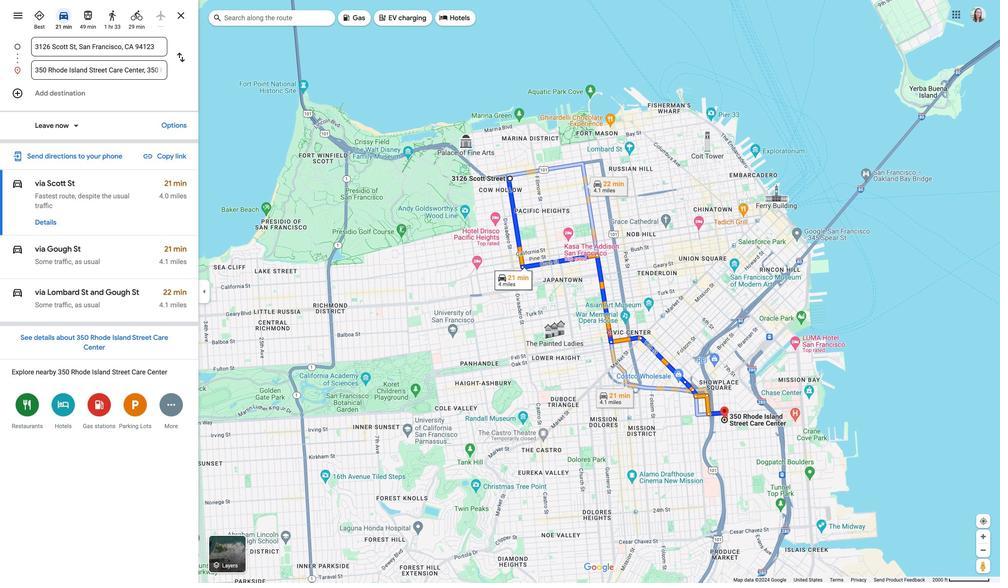 Task type: describe. For each thing, give the bounding box(es) containing it.
best travel modes image
[[34, 10, 45, 21]]

flights image
[[155, 10, 167, 21]]

Destination 350 Rhode Island Street Care Center, 350 Rhode Island St, San Francisco, CA 94103 field
[[35, 64, 164, 76]]

show street view coverage image
[[977, 559, 991, 574]]

driving image
[[12, 287, 23, 299]]

zoom out image
[[980, 547, 987, 554]]

1 list item from the top
[[0, 37, 215, 68]]

google account: claire pajot  
(claire@adept.ai) image
[[971, 7, 987, 22]]

0 vertical spatial driving image
[[58, 10, 70, 21]]

none radio walking
[[102, 6, 123, 31]]

none radio transit
[[78, 6, 98, 31]]

2 vertical spatial driving image
[[12, 244, 23, 255]]

none radio flights
[[151, 6, 171, 27]]

list inside google maps element
[[0, 37, 215, 80]]



Task type: locate. For each thing, give the bounding box(es) containing it.
1 none radio from the left
[[78, 6, 98, 31]]

none field up destination 350 rhode island street care center, 350 rhode island st, san francisco, ca 94103 field
[[35, 37, 164, 56]]

1 none field from the top
[[35, 37, 164, 56]]

zoom in image
[[980, 533, 987, 541]]

None radio
[[29, 6, 50, 31], [54, 6, 74, 31], [102, 6, 123, 31], [54, 6, 74, 31]]

list
[[0, 37, 215, 80]]

none field destination 350 rhode island street care center, 350 rhode island st, san francisco, ca 94103
[[35, 60, 164, 80]]

1 horizontal spatial none radio
[[127, 6, 147, 31]]

2 horizontal spatial none radio
[[151, 6, 171, 27]]

None field
[[35, 37, 164, 56], [35, 60, 164, 80]]

walking image
[[107, 10, 118, 21]]

none field down the starting point 3126 scott st, san francisco, ca 94123 field
[[35, 60, 164, 80]]

collapse side panel image
[[199, 286, 210, 297]]

transit image
[[82, 10, 94, 21]]

2 none field from the top
[[35, 60, 164, 80]]

list item down walking option
[[0, 37, 215, 68]]

none radio "best travel modes"
[[29, 6, 50, 31]]

3 none radio from the left
[[151, 6, 171, 27]]

1 vertical spatial none field
[[35, 60, 164, 80]]

2 none radio from the left
[[127, 6, 147, 31]]

none radio right cycling icon
[[151, 6, 171, 27]]

none radio left walking option
[[78, 6, 98, 31]]

None radio
[[78, 6, 98, 31], [127, 6, 147, 31], [151, 6, 171, 27]]

0 horizontal spatial none radio
[[78, 6, 98, 31]]

0 vertical spatial none field
[[35, 37, 164, 56]]

list item inside list
[[0, 60, 199, 80]]

none radio cycling
[[127, 6, 147, 31]]

directions main content
[[0, 0, 199, 584]]

driving image
[[58, 10, 70, 21], [12, 178, 23, 190], [12, 244, 23, 255]]

1 vertical spatial driving image
[[12, 178, 23, 190]]

option inside directions main content
[[35, 121, 71, 131]]

show your location image
[[980, 517, 988, 526]]

cycling image
[[131, 10, 143, 21]]

list item
[[0, 37, 215, 68], [0, 60, 199, 80]]

none field the starting point 3126 scott st, san francisco, ca 94123
[[35, 37, 164, 56]]

none radio right walking option
[[127, 6, 147, 31]]

2 list item from the top
[[0, 60, 199, 80]]

option
[[35, 121, 71, 131]]

google maps element
[[0, 0, 1001, 584]]

list item down the starting point 3126 scott st, san francisco, ca 94123 field
[[0, 60, 199, 80]]

Starting point 3126 Scott St, San Francisco, CA 94123 field
[[35, 41, 164, 53]]



Task type: vqa. For each thing, say whether or not it's contained in the screenshot.
the Google Maps ELEMENT
yes



